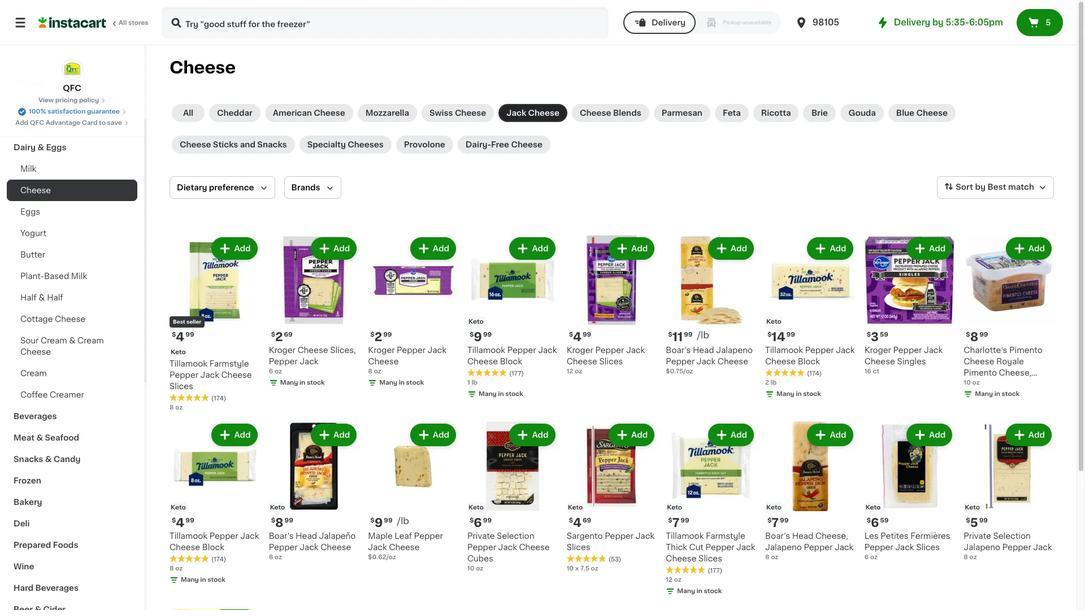 Task type: locate. For each thing, give the bounding box(es) containing it.
parmesan
[[662, 109, 702, 117]]

lists
[[32, 39, 51, 47]]

$9.99 per pound element
[[368, 516, 458, 531]]

0 vertical spatial 9
[[474, 331, 482, 343]]

blue
[[896, 109, 914, 117]]

1 vertical spatial $ 9 99
[[370, 517, 393, 529]]

4 kroger from the left
[[864, 346, 891, 354]]

all for all
[[183, 109, 193, 117]]

7 up "thick"
[[672, 517, 679, 529]]

2 kroger from the left
[[368, 346, 395, 354]]

0 vertical spatial by
[[932, 18, 944, 27]]

1 horizontal spatial head
[[693, 346, 714, 354]]

by for delivery
[[932, 18, 944, 27]]

1 vertical spatial best
[[173, 319, 185, 324]]

1 vertical spatial 8 oz
[[170, 566, 183, 572]]

1 horizontal spatial private
[[964, 533, 991, 540]]

yogurt link
[[7, 223, 137, 244]]

pepper inside maple leaf pepper jack cheese $0.62/oz
[[414, 533, 443, 540]]

jack inside boar's head jalapeno pepper jack cheese $0.75/oz
[[697, 358, 716, 365]]

ricotta
[[761, 109, 791, 117]]

(177)
[[509, 371, 524, 377], [708, 568, 722, 574]]

snacks right and
[[257, 141, 287, 149]]

boar's for 8
[[269, 533, 294, 540]]

0 horizontal spatial pimento
[[964, 369, 997, 377]]

1 horizontal spatial snacks
[[257, 141, 287, 149]]

meat & seafood link
[[7, 427, 137, 449]]

$ inside $ 6 99
[[470, 518, 474, 524]]

0 horizontal spatial snacks
[[14, 455, 43, 463]]

jack cheese
[[507, 109, 559, 117]]

0 horizontal spatial 10
[[467, 566, 474, 572]]

private
[[467, 533, 495, 540], [964, 533, 991, 540]]

view pricing policy
[[38, 97, 99, 103]]

snacks
[[257, 141, 287, 149], [14, 455, 43, 463]]

& for candy
[[45, 455, 52, 463]]

1 vertical spatial (177)
[[708, 568, 722, 574]]

$ 7 99 for boar's head cheese, jalapeno pepper jack
[[767, 517, 789, 529]]

10
[[964, 380, 971, 386], [467, 566, 474, 572], [567, 566, 574, 572]]

None search field
[[162, 7, 609, 38]]

jack
[[507, 109, 526, 117], [538, 346, 557, 354], [836, 346, 855, 354], [428, 346, 446, 354], [626, 346, 645, 354], [924, 346, 943, 354], [300, 358, 318, 365], [697, 358, 716, 365], [200, 371, 219, 379], [240, 533, 259, 540], [636, 533, 654, 540], [498, 544, 517, 552], [835, 544, 853, 552], [300, 544, 318, 552], [368, 544, 387, 552], [736, 544, 755, 552], [895, 544, 914, 552], [1033, 544, 1052, 552]]

sargento
[[567, 533, 603, 540]]

cheese, inside boar's head cheese, jalapeno pepper jack 8 oz
[[815, 533, 848, 540]]

bakery link
[[7, 492, 137, 513]]

oz inside private selection jalapeno pepper jack 8 oz
[[969, 555, 977, 561]]

cheese inside charlotte's pimento cheese royale pimento cheese, original
[[964, 358, 994, 365]]

0 vertical spatial $ 8 99
[[966, 331, 988, 343]]

half
[[20, 294, 37, 302], [47, 294, 63, 302]]

farmstyle inside tillamook farmstyle pepper jack cheese slices
[[209, 360, 249, 368]]

eggs up yogurt
[[20, 208, 40, 216]]

product group
[[170, 235, 260, 412], [269, 235, 359, 390], [368, 235, 458, 390], [467, 235, 558, 401], [567, 235, 657, 376], [666, 235, 756, 376], [765, 235, 855, 401], [864, 235, 955, 376], [964, 235, 1054, 401], [170, 421, 260, 587], [269, 421, 359, 562], [368, 421, 458, 562], [467, 421, 558, 574], [567, 421, 657, 574], [666, 421, 756, 599], [765, 421, 855, 562], [864, 421, 955, 562], [964, 421, 1054, 562]]

$
[[172, 332, 176, 338], [470, 332, 474, 338], [767, 332, 772, 338], [271, 332, 275, 338], [370, 332, 374, 338], [569, 332, 573, 338], [668, 332, 672, 338], [867, 332, 871, 338], [966, 332, 970, 338], [172, 518, 176, 524], [470, 518, 474, 524], [767, 518, 772, 524], [271, 518, 275, 524], [370, 518, 374, 524], [569, 518, 573, 524], [668, 518, 672, 524], [867, 518, 871, 524], [966, 518, 970, 524]]

jalapeno inside boar's head cheese, jalapeno pepper jack 8 oz
[[765, 544, 802, 552]]

0 vertical spatial farmstyle
[[209, 360, 249, 368]]

ct
[[873, 368, 879, 374]]

$ 9 99 up maple
[[370, 517, 393, 529]]

6 inside kroger cheese slices, pepper jack 6 oz
[[269, 368, 273, 374]]

& left candy
[[45, 455, 52, 463]]

jack inside 'boar's head jalapeño pepper jack cheese 8 oz'
[[300, 544, 318, 552]]

0 vertical spatial cheese,
[[999, 369, 1032, 377]]

by right sort
[[975, 183, 986, 191]]

cut
[[689, 544, 704, 552]]

cheese inside boar's head jalapeno pepper jack cheese $0.75/oz
[[718, 358, 748, 365]]

1 horizontal spatial by
[[975, 183, 986, 191]]

1 horizontal spatial tillamook pepper jack cheese block
[[467, 346, 557, 365]]

2 lb from the left
[[771, 380, 777, 386]]

1 horizontal spatial best
[[987, 183, 1006, 191]]

0 horizontal spatial best
[[173, 319, 185, 324]]

2 $ 7 99 from the left
[[668, 517, 689, 529]]

2 vertical spatial (174)
[[211, 557, 226, 563]]

1 horizontal spatial 7
[[772, 517, 779, 529]]

1 selection from the left
[[497, 533, 534, 540]]

qfc down 100%
[[30, 120, 44, 126]]

private down $ 5 99
[[964, 533, 991, 540]]

1 horizontal spatial half
[[47, 294, 63, 302]]

2 horizontal spatial boar's
[[765, 533, 790, 540]]

cheese blends
[[580, 109, 641, 117]]

8 inside 'boar's head jalapeño pepper jack cheese 8 oz'
[[269, 555, 273, 561]]

1 kroger from the left
[[269, 346, 295, 354]]

9 up 1 lb
[[474, 331, 482, 343]]

0 horizontal spatial by
[[932, 18, 944, 27]]

0 horizontal spatial lb
[[472, 380, 477, 386]]

wine link
[[7, 556, 137, 578]]

1 horizontal spatial $ 9 99
[[470, 331, 492, 343]]

all link
[[172, 104, 205, 122]]

12
[[567, 368, 573, 374], [666, 577, 672, 583]]

7 up boar's head cheese, jalapeno pepper jack 8 oz
[[772, 517, 779, 529]]

0 vertical spatial /lb
[[697, 330, 709, 339]]

instacart logo image
[[38, 16, 106, 29]]

half down plant-
[[20, 294, 37, 302]]

cheese, left les
[[815, 533, 848, 540]]

4 for sargento pepper jack slices
[[573, 517, 581, 529]]

10 left x
[[567, 566, 574, 572]]

1 8 oz from the top
[[170, 404, 183, 411]]

kroger inside the kroger pepper jack cheese 8 oz
[[368, 346, 395, 354]]

milk right based
[[71, 272, 87, 280]]

0 vertical spatial (177)
[[509, 371, 524, 377]]

69 up sargento
[[583, 518, 591, 524]]

service type group
[[623, 11, 781, 34]]

$ 8 99 up 'charlotte's'
[[966, 331, 988, 343]]

10 down 'charlotte's'
[[964, 380, 971, 386]]

9 up maple
[[374, 517, 383, 529]]

1 vertical spatial beverages
[[35, 584, 79, 592]]

2 down $ 14 99
[[765, 380, 769, 386]]

brie link
[[803, 104, 836, 122]]

$ inside $ 14 99
[[767, 332, 772, 338]]

pepper inside 'boar's head jalapeño pepper jack cheese 8 oz'
[[269, 544, 298, 552]]

farmstyle inside tillamook farmstyle thick cut pepper jack cheese slices
[[706, 533, 745, 540]]

many inside product group
[[776, 391, 794, 397]]

les
[[864, 533, 879, 540]]

pepper inside tillamook farmstyle thick cut pepper jack cheese slices
[[706, 544, 734, 552]]

snacks & candy link
[[7, 449, 137, 470]]

0 horizontal spatial $ 9 99
[[370, 517, 393, 529]]

2 up kroger cheese slices, pepper jack 6 oz
[[275, 331, 283, 343]]

/lb right "$ 11 99"
[[697, 330, 709, 339]]

0 vertical spatial 59
[[880, 332, 888, 338]]

5 button
[[1017, 9, 1063, 36]]

private down $ 6 99
[[467, 533, 495, 540]]

ricotta link
[[753, 104, 799, 122]]

& for seafood
[[36, 434, 43, 442]]

1 horizontal spatial eggs
[[46, 144, 66, 151]]

farmstyle for pepper
[[706, 533, 745, 540]]

provolone
[[404, 141, 445, 149]]

cheese inside tillamook farmstyle thick cut pepper jack cheese slices
[[666, 555, 697, 563]]

& down cottage cheese link
[[69, 337, 75, 345]]

half & half
[[20, 294, 63, 302]]

1 horizontal spatial selection
[[993, 533, 1031, 540]]

$ inside $ 2 69
[[271, 332, 275, 338]]

jalapeno
[[716, 346, 753, 354], [765, 544, 802, 552], [964, 544, 1000, 552]]

2 horizontal spatial jalapeno
[[964, 544, 1000, 552]]

1 horizontal spatial /lb
[[697, 330, 709, 339]]

1 vertical spatial 59
[[880, 518, 889, 524]]

59 up petites
[[880, 518, 889, 524]]

1 horizontal spatial delivery
[[894, 18, 930, 27]]

kroger pepper jack cheese slices 12 oz
[[567, 346, 645, 374]]

many
[[280, 380, 298, 386], [379, 380, 397, 386], [479, 391, 497, 397], [776, 391, 794, 397], [975, 391, 993, 397], [181, 577, 199, 583], [677, 588, 695, 595]]

6 down les
[[864, 555, 869, 561]]

produce
[[14, 122, 48, 130]]

2 horizontal spatial tillamook pepper jack cheese block
[[765, 346, 855, 365]]

best for best match
[[987, 183, 1006, 191]]

cream inside cream 'link'
[[20, 370, 47, 377]]

cheese inside 'sour cream & cream cheese'
[[20, 348, 51, 356]]

selection inside private selection jalapeno pepper jack 8 oz
[[993, 533, 1031, 540]]

$ 7 99 up boar's head cheese, jalapeno pepper jack 8 oz
[[767, 517, 789, 529]]

$ 9 99 up 1 lb
[[470, 331, 492, 343]]

& inside "link"
[[45, 455, 52, 463]]

/lb inside the $11.99 per pound element
[[697, 330, 709, 339]]

/lb inside $9.99 per pound element
[[397, 517, 409, 526]]

selection
[[497, 533, 534, 540], [993, 533, 1031, 540]]

pepper inside boar's head cheese, jalapeno pepper jack 8 oz
[[804, 544, 833, 552]]

kroger inside kroger pepper jack cheese slices 12 oz
[[567, 346, 593, 354]]

0 vertical spatial pimento
[[1009, 346, 1042, 354]]

4 for kroger pepper jack cheese slices
[[573, 331, 581, 343]]

jack inside sargento pepper jack slices
[[636, 533, 654, 540]]

2 horizontal spatial block
[[798, 358, 820, 365]]

cottage cheese link
[[7, 309, 137, 330]]

dietary preference button
[[170, 176, 275, 199]]

provolone link
[[396, 136, 453, 154]]

cheese
[[170, 59, 236, 76], [314, 109, 345, 117], [455, 109, 486, 117], [528, 109, 559, 117], [580, 109, 611, 117], [916, 109, 948, 117], [180, 141, 211, 149], [511, 141, 542, 149], [20, 186, 51, 194], [55, 315, 86, 323], [297, 346, 328, 354], [20, 348, 51, 356], [467, 358, 498, 365], [765, 358, 796, 365], [368, 358, 399, 365], [567, 358, 597, 365], [718, 358, 748, 365], [864, 358, 895, 365], [964, 358, 994, 365], [221, 371, 252, 379], [170, 544, 200, 552], [519, 544, 550, 552], [320, 544, 351, 552], [389, 544, 420, 552], [666, 555, 697, 563]]

4 for tillamook pepper jack cheese block
[[176, 517, 184, 529]]

stock inside product group
[[803, 391, 821, 397]]

1 vertical spatial pimento
[[964, 369, 997, 377]]

0 horizontal spatial farmstyle
[[209, 360, 249, 368]]

69 inside $ 2 69
[[284, 332, 293, 338]]

recipes
[[14, 79, 47, 87]]

1 vertical spatial by
[[975, 183, 986, 191]]

jack inside kroger pepper jack cheese slices 12 oz
[[626, 346, 645, 354]]

1 horizontal spatial $ 8 99
[[966, 331, 988, 343]]

★★★★★
[[467, 369, 507, 377], [467, 369, 507, 377], [765, 369, 805, 377], [765, 369, 805, 377], [170, 394, 209, 402], [170, 394, 209, 402], [170, 555, 209, 563], [170, 555, 209, 563], [567, 555, 606, 563], [567, 555, 606, 563], [666, 566, 705, 574], [666, 566, 705, 574]]

0 horizontal spatial 9
[[374, 517, 383, 529]]

$ inside $ 3 59
[[867, 332, 871, 338]]

seafood
[[45, 434, 79, 442]]

0 horizontal spatial boar's
[[269, 533, 294, 540]]

1 horizontal spatial farmstyle
[[706, 533, 745, 540]]

0 horizontal spatial milk
[[20, 165, 36, 173]]

& right dairy
[[37, 144, 44, 151]]

1 horizontal spatial boar's
[[666, 346, 691, 354]]

0 horizontal spatial 12
[[567, 368, 573, 374]]

(174) inside product group
[[807, 371, 822, 377]]

6 up cubes
[[474, 517, 482, 529]]

qfc logo image
[[61, 59, 83, 80]]

2 7 from the left
[[672, 517, 679, 529]]

in inside product group
[[796, 391, 802, 397]]

jack inside boar's head cheese, jalapeno pepper jack 8 oz
[[835, 544, 853, 552]]

lb inside product group
[[771, 380, 777, 386]]

1 horizontal spatial lb
[[771, 380, 777, 386]]

0 horizontal spatial block
[[202, 544, 224, 552]]

cream up coffee
[[20, 370, 47, 377]]

all left stores
[[119, 20, 127, 26]]

1 lb from the left
[[472, 380, 477, 386]]

0 horizontal spatial selection
[[497, 533, 534, 540]]

1 vertical spatial snacks
[[14, 455, 43, 463]]

boar's head jalapeño pepper jack cheese 8 oz
[[269, 533, 356, 561]]

cheese inside kroger cheese slices, pepper jack 6 oz
[[297, 346, 328, 354]]

pimento up royale
[[1009, 346, 1042, 354]]

10 down cubes
[[467, 566, 474, 572]]

petites
[[881, 533, 909, 540]]

2 horizontal spatial 10
[[964, 380, 971, 386]]

delivery for delivery by 5:35-6:05pm
[[894, 18, 930, 27]]

0 horizontal spatial all
[[119, 20, 127, 26]]

69 inside $ 4 69
[[583, 518, 591, 524]]

private inside private selection pepper jack cheese cubes 10 oz
[[467, 533, 495, 540]]

59 right 3
[[880, 332, 888, 338]]

milk down dairy
[[20, 165, 36, 173]]

1 horizontal spatial cheese,
[[999, 369, 1032, 377]]

/lb for 9
[[397, 517, 409, 526]]

block for 4
[[202, 544, 224, 552]]

1 $ 7 99 from the left
[[767, 517, 789, 529]]

0 vertical spatial 69
[[284, 332, 293, 338]]

0 horizontal spatial 69
[[284, 332, 293, 338]]

(174) for 14
[[807, 371, 822, 377]]

59 for 3
[[880, 332, 888, 338]]

2 for kroger cheese slices, pepper jack
[[275, 331, 283, 343]]

tillamook
[[467, 346, 505, 354], [765, 346, 803, 354], [170, 360, 207, 368], [170, 533, 207, 540], [666, 533, 704, 540]]

snacks inside "link"
[[14, 455, 43, 463]]

0 horizontal spatial /lb
[[397, 517, 409, 526]]

$ 6 59
[[867, 517, 889, 529]]

mozzarella link
[[358, 104, 417, 122]]

1 vertical spatial farmstyle
[[706, 533, 745, 540]]

tillamook pepper jack cheese block for 9
[[467, 346, 557, 365]]

head for 7
[[792, 533, 813, 540]]

head inside boar's head cheese, jalapeno pepper jack 8 oz
[[792, 533, 813, 540]]

0 horizontal spatial $ 7 99
[[668, 517, 689, 529]]

1 vertical spatial 5
[[970, 517, 978, 529]]

0 vertical spatial $ 9 99
[[470, 331, 492, 343]]

12 oz
[[666, 577, 681, 583]]

jack inside les petites fermières pepper jack slices 6 oz
[[895, 544, 914, 552]]

beverages down coffee
[[14, 413, 57, 420]]

5
[[1046, 19, 1051, 27], [970, 517, 978, 529]]

$ 8 99 up 'boar's head jalapeño pepper jack cheese 8 oz'
[[271, 517, 293, 529]]

cream down cottage cheese link
[[77, 337, 104, 345]]

pepper inside tillamook farmstyle pepper jack cheese slices
[[170, 371, 198, 379]]

tillamook inside tillamook farmstyle pepper jack cheese slices
[[170, 360, 207, 368]]

eggs down advantage
[[46, 144, 66, 151]]

1 private from the left
[[467, 533, 495, 540]]

0 horizontal spatial $ 8 99
[[271, 517, 293, 529]]

jack inside kroger pepper jack cheese singles 16 ct
[[924, 346, 943, 354]]

half down plant-based milk on the left
[[47, 294, 63, 302]]

$ 11 99
[[668, 331, 693, 343]]

slices inside kroger pepper jack cheese slices 12 oz
[[599, 358, 623, 365]]

selection inside private selection pepper jack cheese cubes 10 oz
[[497, 533, 534, 540]]

brie
[[812, 109, 828, 117]]

0 horizontal spatial (177)
[[509, 371, 524, 377]]

(53)
[[608, 557, 621, 563]]

100%
[[29, 109, 46, 115]]

& up the cottage
[[39, 294, 45, 302]]

0 vertical spatial all
[[119, 20, 127, 26]]

lb down 14
[[771, 380, 777, 386]]

$ 4 99 for tillamook pepper jack cheese block
[[172, 517, 194, 529]]

59
[[880, 332, 888, 338], [880, 518, 889, 524]]

prepared
[[14, 541, 51, 549]]

cheese blends link
[[572, 104, 649, 122]]

by for sort
[[975, 183, 986, 191]]

by left the 5:35-
[[932, 18, 944, 27]]

jack inside tillamook farmstyle pepper jack cheese slices
[[200, 371, 219, 379]]

kroger
[[269, 346, 295, 354], [368, 346, 395, 354], [567, 346, 593, 354], [864, 346, 891, 354]]

0 vertical spatial 5
[[1046, 19, 1051, 27]]

1 horizontal spatial qfc
[[63, 84, 81, 92]]

0 horizontal spatial 2
[[275, 331, 283, 343]]

8 oz for tillamook farmstyle pepper jack cheese slices
[[170, 404, 183, 411]]

boar's inside boar's head cheese, jalapeno pepper jack 8 oz
[[765, 533, 790, 540]]

59 for 6
[[880, 518, 889, 524]]

lists link
[[7, 32, 137, 54]]

& inside 'sour cream & cream cheese'
[[69, 337, 75, 345]]

1 vertical spatial all
[[183, 109, 193, 117]]

1 horizontal spatial block
[[500, 358, 522, 365]]

$ 14 99
[[767, 331, 795, 343]]

0 horizontal spatial 7
[[672, 517, 679, 529]]

0 horizontal spatial qfc
[[30, 120, 44, 126]]

guarantee
[[87, 109, 120, 115]]

cheddar
[[217, 109, 252, 117]]

0 horizontal spatial delivery
[[652, 19, 686, 27]]

best left seller
[[173, 319, 185, 324]]

69 for 4
[[583, 518, 591, 524]]

sort
[[956, 183, 973, 191]]

& right meat
[[36, 434, 43, 442]]

head inside 'boar's head jalapeño pepper jack cheese 8 oz'
[[296, 533, 317, 540]]

6 down $ 2 69
[[269, 368, 273, 374]]

tillamook farmstyle pepper jack cheese slices
[[170, 360, 252, 390]]

pepper inside kroger cheese slices, pepper jack 6 oz
[[269, 358, 298, 365]]

beverages down wine link
[[35, 584, 79, 592]]

cheese, down royale
[[999, 369, 1032, 377]]

best left the match
[[987, 183, 1006, 191]]

1 vertical spatial $ 8 99
[[271, 517, 293, 529]]

best inside field
[[987, 183, 1006, 191]]

head inside boar's head jalapeno pepper jack cheese $0.75/oz
[[693, 346, 714, 354]]

10 inside private selection pepper jack cheese cubes 10 oz
[[467, 566, 474, 572]]

2 selection from the left
[[993, 533, 1031, 540]]

8 inside boar's head cheese, jalapeno pepper jack 8 oz
[[765, 555, 769, 561]]

1 vertical spatial 12
[[666, 577, 672, 583]]

all left cheddar "link"
[[183, 109, 193, 117]]

1 horizontal spatial 9
[[474, 331, 482, 343]]

$ 7 99 up "thick"
[[668, 517, 689, 529]]

1 vertical spatial 69
[[583, 518, 591, 524]]

jalapeno inside private selection jalapeno pepper jack 8 oz
[[964, 544, 1000, 552]]

$ 9 99
[[470, 331, 492, 343], [370, 517, 393, 529]]

tillamook pepper jack cheese block inside product group
[[765, 346, 855, 365]]

3 kroger from the left
[[567, 346, 593, 354]]

head
[[693, 346, 714, 354], [792, 533, 813, 540], [296, 533, 317, 540]]

milk link
[[7, 158, 137, 180]]

1 horizontal spatial (177)
[[708, 568, 722, 574]]

plant-based milk
[[20, 272, 87, 280]]

pimento up original
[[964, 369, 997, 377]]

1 vertical spatial eggs
[[20, 208, 40, 216]]

$ inside $ 5 99
[[966, 518, 970, 524]]

lb right 1
[[472, 380, 477, 386]]

tillamook inside tillamook farmstyle thick cut pepper jack cheese slices
[[666, 533, 704, 540]]

6 up les
[[871, 517, 879, 529]]

0 horizontal spatial tillamook pepper jack cheese block
[[170, 533, 259, 552]]

advantage
[[46, 120, 80, 126]]

59 inside $ 3 59
[[880, 332, 888, 338]]

many in stock
[[280, 380, 325, 386], [379, 380, 424, 386], [479, 391, 523, 397], [776, 391, 821, 397], [975, 391, 1020, 397], [181, 577, 225, 583], [677, 588, 722, 595]]

add
[[15, 120, 28, 126], [234, 245, 251, 253], [333, 245, 350, 253], [433, 245, 449, 253], [532, 245, 549, 253], [631, 245, 648, 253], [731, 245, 747, 253], [830, 245, 846, 253], [929, 245, 946, 253], [1028, 245, 1045, 253], [234, 431, 251, 439], [333, 431, 350, 439], [433, 431, 449, 439], [532, 431, 549, 439], [631, 431, 648, 439], [731, 431, 747, 439], [830, 431, 846, 439], [929, 431, 946, 439], [1028, 431, 1045, 439]]

2 horizontal spatial head
[[792, 533, 813, 540]]

0 vertical spatial snacks
[[257, 141, 287, 149]]

1 7 from the left
[[772, 517, 779, 529]]

eggs
[[46, 144, 66, 151], [20, 208, 40, 216]]

2 8 oz from the top
[[170, 566, 183, 572]]

1 horizontal spatial milk
[[71, 272, 87, 280]]

stock
[[307, 380, 325, 386], [406, 380, 424, 386], [505, 391, 523, 397], [803, 391, 821, 397], [1002, 391, 1020, 397], [208, 577, 225, 583], [704, 588, 722, 595]]

/lb up leaf
[[397, 517, 409, 526]]

0 horizontal spatial cheese,
[[815, 533, 848, 540]]

cheeses
[[348, 141, 384, 149]]

by inside field
[[975, 183, 986, 191]]

$0.62/oz
[[368, 555, 396, 561]]

charlotte's
[[964, 346, 1007, 354]]

0 horizontal spatial private
[[467, 533, 495, 540]]

cheese sticks and snacks link
[[172, 136, 295, 154]]

0 horizontal spatial 5
[[970, 517, 978, 529]]

0 horizontal spatial head
[[296, 533, 317, 540]]

qfc up the view pricing policy link
[[63, 84, 81, 92]]

jalapeno inside boar's head jalapeno pepper jack cheese $0.75/oz
[[716, 346, 753, 354]]

add qfc advantage card to save link
[[15, 119, 129, 128]]

1 horizontal spatial 69
[[583, 518, 591, 524]]

2 private from the left
[[964, 533, 991, 540]]

snacks up frozen
[[14, 455, 43, 463]]

1 vertical spatial milk
[[71, 272, 87, 280]]

thanksgiving
[[14, 101, 68, 109]]

candy
[[54, 455, 81, 463]]

99 inside $ 14 99
[[786, 332, 795, 338]]

meat
[[14, 434, 34, 442]]

bakery
[[14, 498, 42, 506]]

delivery for delivery
[[652, 19, 686, 27]]

2 up the kroger pepper jack cheese 8 oz
[[374, 331, 382, 343]]

oz inside les petites fermières pepper jack slices 6 oz
[[870, 555, 878, 561]]

cottage
[[20, 315, 53, 323]]

99
[[186, 332, 194, 338], [483, 332, 492, 338], [786, 332, 795, 338], [383, 332, 392, 338], [583, 332, 591, 338], [684, 332, 693, 338], [979, 332, 988, 338], [186, 518, 194, 524], [483, 518, 492, 524], [780, 518, 789, 524], [285, 518, 293, 524], [384, 518, 393, 524], [681, 518, 689, 524], [979, 518, 988, 524]]

69 up kroger cheese slices, pepper jack 6 oz
[[284, 332, 293, 338]]

$11.99 per pound element
[[666, 330, 756, 345]]

1 vertical spatial /lb
[[397, 517, 409, 526]]

jack inside private selection jalapeno pepper jack 8 oz
[[1033, 544, 1052, 552]]



Task type: vqa. For each thing, say whether or not it's contained in the screenshot.
Product group containing 3
yes



Task type: describe. For each thing, give the bounding box(es) containing it.
selection for 5
[[993, 533, 1031, 540]]

specialty cheeses
[[307, 141, 384, 149]]

free
[[491, 141, 509, 149]]

satisfaction
[[48, 109, 85, 115]]

tillamook for 9
[[467, 346, 505, 354]]

$ 6 99
[[470, 517, 492, 529]]

to
[[99, 120, 106, 126]]

cheese inside 'boar's head jalapeño pepper jack cheese 8 oz'
[[320, 544, 351, 552]]

pepper inside sargento pepper jack slices
[[605, 533, 634, 540]]

jack inside maple leaf pepper jack cheese $0.62/oz
[[368, 544, 387, 552]]

$ 5 99
[[966, 517, 988, 529]]

pepper inside les petites fermières pepper jack slices 6 oz
[[864, 544, 893, 552]]

view
[[38, 97, 54, 103]]

beverages link
[[7, 406, 137, 427]]

maple leaf pepper jack cheese $0.62/oz
[[368, 533, 443, 561]]

jack inside the kroger pepper jack cheese 8 oz
[[428, 346, 446, 354]]

slices inside tillamook farmstyle thick cut pepper jack cheese slices
[[699, 555, 722, 563]]

(177) for 7
[[708, 568, 722, 574]]

pepper inside private selection jalapeno pepper jack 8 oz
[[1002, 544, 1031, 552]]

$ inside "$ 2 99"
[[370, 332, 374, 338]]

plant-based milk link
[[7, 266, 137, 287]]

cubes
[[467, 555, 493, 563]]

head for 8
[[296, 533, 317, 540]]

12 inside kroger pepper jack cheese slices 12 oz
[[567, 368, 573, 374]]

mozzarella
[[365, 109, 409, 117]]

block for 9
[[500, 358, 522, 365]]

best for best seller
[[173, 319, 185, 324]]

swiss
[[430, 109, 453, 117]]

8 inside the kroger pepper jack cheese 8 oz
[[368, 368, 372, 374]]

block for 14
[[798, 358, 820, 365]]

pepper inside boar's head jalapeno pepper jack cheese $0.75/oz
[[666, 358, 695, 365]]

specialty cheeses link
[[299, 136, 392, 154]]

oz inside private selection pepper jack cheese cubes 10 oz
[[476, 566, 483, 572]]

boar's inside boar's head jalapeno pepper jack cheese $0.75/oz
[[666, 346, 691, 354]]

10 for 10 oz
[[964, 380, 971, 386]]

private for 5
[[964, 533, 991, 540]]

1 horizontal spatial 12
[[666, 577, 672, 583]]

1 vertical spatial qfc
[[30, 120, 44, 126]]

/lb for 11
[[697, 330, 709, 339]]

0 vertical spatial milk
[[20, 165, 36, 173]]

deli
[[14, 520, 30, 528]]

delivery by 5:35-6:05pm
[[894, 18, 1003, 27]]

0 vertical spatial eggs
[[46, 144, 66, 151]]

product group containing 14
[[765, 235, 855, 401]]

8 inside private selection jalapeno pepper jack 8 oz
[[964, 555, 968, 561]]

gouda
[[848, 109, 876, 117]]

pepper inside the kroger pepper jack cheese 8 oz
[[397, 346, 426, 354]]

sour cream & cream cheese link
[[7, 330, 137, 363]]

sticks
[[213, 141, 238, 149]]

all for all stores
[[119, 20, 127, 26]]

cheese inside kroger pepper jack cheese singles 16 ct
[[864, 358, 895, 365]]

jack inside kroger cheese slices, pepper jack 6 oz
[[300, 358, 318, 365]]

tillamook pepper jack cheese block for 14
[[765, 346, 855, 365]]

recipes link
[[7, 72, 137, 94]]

2 for kroger pepper jack cheese
[[374, 331, 382, 343]]

pepper inside private selection pepper jack cheese cubes 10 oz
[[467, 544, 496, 552]]

all stores link
[[38, 7, 149, 38]]

0 vertical spatial beverages
[[14, 413, 57, 420]]

$ 4 99 for kroger pepper jack cheese slices
[[569, 331, 591, 343]]

many in stock inside product group
[[776, 391, 821, 397]]

Best match Sort by field
[[937, 176, 1054, 199]]

99 inside $ 6 99
[[483, 518, 492, 524]]

1 vertical spatial 9
[[374, 517, 383, 529]]

2 half from the left
[[47, 294, 63, 302]]

$ inside $ 6 59
[[867, 518, 871, 524]]

add qfc advantage card to save
[[15, 120, 122, 126]]

$0.75/oz
[[666, 368, 693, 374]]

99 inside "$ 11 99"
[[684, 332, 693, 338]]

selection for 6
[[497, 533, 534, 540]]

cheese inside private selection pepper jack cheese cubes 10 oz
[[519, 544, 550, 552]]

private selection jalapeno pepper jack 8 oz
[[964, 533, 1052, 561]]

farmstyle for cheese
[[209, 360, 249, 368]]

cottage cheese
[[20, 315, 86, 323]]

tillamook for 4
[[170, 533, 207, 540]]

98105 button
[[794, 7, 862, 38]]

8 oz for tillamook pepper jack cheese block
[[170, 566, 183, 572]]

tillamook for 7
[[666, 533, 704, 540]]

99 inside $ 5 99
[[979, 518, 988, 524]]

stores
[[128, 20, 148, 26]]

all stores
[[119, 20, 148, 26]]

dairy-free cheese
[[465, 141, 542, 149]]

best seller
[[173, 319, 201, 324]]

& for eggs
[[37, 144, 44, 151]]

boar's head cheese, jalapeno pepper jack 8 oz
[[765, 533, 853, 561]]

eggs link
[[7, 201, 137, 223]]

cheese, inside charlotte's pimento cheese royale pimento cheese, original
[[999, 369, 1032, 377]]

delivery by 5:35-6:05pm link
[[876, 16, 1003, 29]]

3
[[871, 331, 879, 343]]

tillamook pepper jack cheese block for 4
[[170, 533, 259, 552]]

product group containing 3
[[864, 235, 955, 376]]

half & half link
[[7, 287, 137, 309]]

oz inside the kroger pepper jack cheese 8 oz
[[374, 368, 381, 374]]

brands
[[291, 184, 320, 192]]

coffee
[[20, 391, 48, 399]]

blends
[[613, 109, 641, 117]]

(177) for 9
[[509, 371, 524, 377]]

kroger for singles
[[864, 346, 891, 354]]

charlotte's pimento cheese royale pimento cheese, original
[[964, 346, 1042, 388]]

69 for 2
[[284, 332, 293, 338]]

kroger pepper jack cheese singles 16 ct
[[864, 346, 943, 374]]

oz inside 'boar's head jalapeño pepper jack cheese 8 oz'
[[275, 555, 282, 561]]

boar's for 7
[[765, 533, 790, 540]]

specialty
[[307, 141, 346, 149]]

$ 8 99 for charlotte's pimento cheese royale pimento cheese, original
[[966, 331, 988, 343]]

dairy & eggs
[[14, 144, 66, 151]]

10 oz
[[964, 380, 980, 386]]

slices inside les petites fermières pepper jack slices 6 oz
[[916, 544, 940, 552]]

$ inside "$ 11 99"
[[668, 332, 672, 338]]

prepared foods link
[[7, 535, 137, 556]]

pepper inside kroger pepper jack cheese slices 12 oz
[[595, 346, 624, 354]]

pepper inside kroger pepper jack cheese singles 16 ct
[[893, 346, 922, 354]]

yogurt
[[20, 229, 46, 237]]

oz inside kroger pepper jack cheese slices 12 oz
[[575, 368, 582, 374]]

2 horizontal spatial 2
[[765, 380, 769, 386]]

cheese inside tillamook farmstyle pepper jack cheese slices
[[221, 371, 252, 379]]

kroger for jack
[[269, 346, 295, 354]]

milk inside "link"
[[71, 272, 87, 280]]

7 for boar's head cheese, jalapeno pepper jack
[[772, 517, 779, 529]]

0 vertical spatial qfc
[[63, 84, 81, 92]]

boar's head jalapeno pepper jack cheese $0.75/oz
[[666, 346, 753, 374]]

jalapeno for cheese
[[716, 346, 753, 354]]

plant-
[[20, 272, 44, 280]]

sour
[[20, 337, 39, 345]]

sort by
[[956, 183, 986, 191]]

1 half from the left
[[20, 294, 37, 302]]

0 horizontal spatial eggs
[[20, 208, 40, 216]]

parmesan link
[[654, 104, 710, 122]]

5 inside 'button'
[[1046, 19, 1051, 27]]

jack inside private selection pepper jack cheese cubes 10 oz
[[498, 544, 517, 552]]

royale
[[996, 358, 1024, 365]]

creamer
[[50, 391, 84, 399]]

1 horizontal spatial pimento
[[1009, 346, 1042, 354]]

1 vertical spatial (174)
[[211, 395, 226, 402]]

1
[[467, 380, 470, 386]]

kroger for 8
[[368, 346, 395, 354]]

oz inside boar's head cheese, jalapeno pepper jack 8 oz
[[771, 555, 778, 561]]

private for 6
[[467, 533, 495, 540]]

tillamook for 14
[[765, 346, 803, 354]]

oz inside kroger cheese slices, pepper jack 6 oz
[[275, 368, 282, 374]]

private selection pepper jack cheese cubes 10 oz
[[467, 533, 550, 572]]

slices inside sargento pepper jack slices
[[567, 544, 590, 552]]

cheese inside kroger pepper jack cheese slices 12 oz
[[567, 358, 597, 365]]

hard beverages
[[14, 584, 79, 592]]

feta link
[[715, 104, 749, 122]]

lb for 9
[[472, 380, 477, 386]]

cheese inside maple leaf pepper jack cheese $0.62/oz
[[389, 544, 420, 552]]

cream down cottage cheese
[[41, 337, 67, 345]]

7 for tillamook farmstyle thick cut pepper jack cheese slices
[[672, 517, 679, 529]]

feta
[[723, 109, 741, 117]]

lb for 14
[[771, 380, 777, 386]]

fermières
[[911, 533, 950, 540]]

jack inside tillamook farmstyle thick cut pepper jack cheese slices
[[736, 544, 755, 552]]

jalapeno for 8
[[964, 544, 1000, 552]]

$ 3 59
[[867, 331, 888, 343]]

$ 4 69
[[569, 517, 591, 529]]

cheddar link
[[209, 104, 260, 122]]

99 inside "$ 2 99"
[[383, 332, 392, 338]]

$ 7 99 for tillamook farmstyle thick cut pepper jack cheese slices
[[668, 517, 689, 529]]

$ 9 99 inside $9.99 per pound element
[[370, 517, 393, 529]]

leaf
[[395, 533, 412, 540]]

foods
[[53, 541, 78, 549]]

based
[[44, 272, 69, 280]]

produce link
[[7, 115, 137, 137]]

policy
[[79, 97, 99, 103]]

american cheese link
[[265, 104, 353, 122]]

pricing
[[55, 97, 78, 103]]

product group containing 11
[[666, 235, 756, 376]]

butter link
[[7, 244, 137, 266]]

kroger for slices
[[567, 346, 593, 354]]

view pricing policy link
[[38, 96, 106, 105]]

dietary
[[177, 184, 207, 192]]

swiss cheese link
[[422, 104, 494, 122]]

Search field
[[163, 8, 607, 37]]

slices inside tillamook farmstyle pepper jack cheese slices
[[170, 382, 193, 390]]

slices,
[[330, 346, 356, 354]]

& for half
[[39, 294, 45, 302]]

singles
[[897, 358, 926, 365]]

$ 8 99 for boar's head jalapeño pepper jack cheese
[[271, 517, 293, 529]]

10 for 10 x 7.5 oz
[[567, 566, 574, 572]]

dairy
[[14, 144, 36, 151]]

6 inside les petites fermières pepper jack slices 6 oz
[[864, 555, 869, 561]]

jalapeño
[[319, 533, 356, 540]]

product group containing 5
[[964, 421, 1054, 562]]

frozen
[[14, 477, 41, 485]]

dairy & eggs link
[[7, 137, 137, 158]]

preference
[[209, 184, 254, 192]]

(174) for 4
[[211, 557, 226, 563]]

$ inside $ 4 69
[[569, 518, 573, 524]]

cheese inside the kroger pepper jack cheese 8 oz
[[368, 358, 399, 365]]



